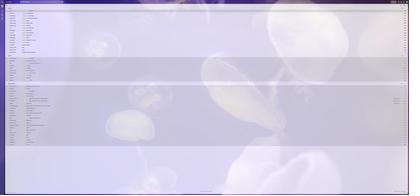 Task type: describe. For each thing, give the bounding box(es) containing it.
39 row from the top
[[6, 141, 410, 144]]

everything inside everything favorites poll
[[25, 84, 29, 85]]

updates inside starred tab panel
[[33, 70, 36, 71]]

no
[[29, 99, 31, 100]]

bjord down sunny side
[[13, 50, 15, 51]]

google accounts team
[[11, 139, 21, 140]]

seattle
[[29, 22, 33, 24]]

mail navigation
[[0, 4, 5, 196]]

plans
[[32, 86, 34, 88]]

sharpay jones for free
[[11, 28, 18, 29]]

sharpay jones for hat
[[11, 147, 17, 149]]

bjord umlaut for mateo
[[11, 33, 17, 35]]

spots inside everything else tab panel
[[39, 131, 41, 132]]

for for schedule
[[34, 44, 35, 45]]

tara for (no
[[11, 156, 13, 157]]

2 mateo, please add me to your linkedin network row from the top
[[6, 111, 410, 114]]

email
[[49, 118, 52, 119]]

sharpay jones for iphone
[[11, 25, 18, 26]]

everything mateo sucks
[[25, 33, 35, 35]]

soccer
[[33, 89, 36, 90]]

26 row from the top
[[6, 83, 410, 86]]

5 row from the top
[[6, 22, 410, 24]]

everything inside everything treatment optional
[[25, 78, 29, 79]]

dark
[[45, 126, 47, 127]]

everything inside everything driver feedback
[[25, 123, 29, 124]]

20 row from the top
[[6, 67, 410, 69]]

4
[[18, 65, 18, 66]]

drive
[[40, 126, 42, 127]]

eloise vanian for dinner
[[11, 47, 17, 48]]

wallet
[[29, 42, 32, 43]]

jones for seattle
[[15, 22, 18, 24]]

alert
[[33, 115, 35, 116]]

sharpay for hat
[[11, 147, 14, 149]]

everything inside everything magic potion
[[25, 134, 29, 135]]

everything inside everything road trip
[[25, 137, 29, 138]]

bjord down "jack peters"
[[11, 126, 13, 127]]

yelp inside starred tab panel
[[11, 70, 13, 71]]

2 for no birds
[[15, 99, 16, 100]]

25 row from the top
[[6, 80, 410, 83]]

everything inside everything noah
[[25, 150, 29, 151]]

everything noah
[[25, 150, 32, 151]]

2 for your refrigerator
[[15, 14, 16, 15]]

bjord inside food for thought row
[[11, 107, 13, 108]]

schultz for goodbye
[[13, 142, 16, 143]]

2 yelp from the top
[[11, 131, 13, 132]]

bjord inside halloween watching movie month! row
[[14, 96, 16, 97]]

updates from spots near you inside everything else tab panel
[[33, 131, 45, 132]]

everything halloween watching movie month!
[[25, 96, 44, 97]]

james peterson for retry the level
[[11, 81, 18, 82]]

social inside starred tab panel
[[25, 70, 27, 71]]

row containing maria williams
[[6, 57, 410, 60]]

peterson for (no subject)
[[14, 128, 18, 130]]

everything inside everything our trip
[[25, 161, 29, 162]]

thought
[[33, 107, 37, 108]]

14 row from the top
[[6, 46, 410, 49]]

, up noah , eloise 2
[[16, 109, 16, 111]]

24 row from the top
[[6, 77, 410, 80]]

please for 2
[[36, 112, 39, 113]]

main content containing unread
[[6, 4, 410, 196]]

everything inside everything schedule for tomorrow
[[25, 44, 29, 45]]

everything inside everything dinner
[[25, 47, 29, 48]]

meet
[[1, 21, 3, 22]]

retry the level
[[33, 81, 39, 82]]

subject) for brad klo
[[31, 75, 35, 77]]

10 row from the top
[[6, 35, 410, 38]]

everything inside everything your refrigerator
[[25, 14, 29, 15]]

retry
[[33, 81, 35, 82]]

add for ,
[[39, 109, 40, 111]]

2 for stay hydrated!
[[17, 101, 17, 102]]

peterson for treatment optional
[[14, 78, 18, 79]]

1 horizontal spatial reminder
[[33, 31, 38, 32]]

sharpay for free
[[11, 28, 15, 29]]

network for ,
[[49, 109, 53, 111]]

3 social from the top
[[25, 112, 27, 113]]

everything schedule for tomorrow
[[25, 44, 40, 45]]

everything updating our google account inactivity policy
[[25, 139, 49, 140]]

lunch link
[[24, 55, 410, 56]]

, left 4
[[15, 65, 15, 66]]

please
[[41, 118, 44, 119]]

network for 2
[[49, 112, 53, 113]]

the left dark on the left bottom of page
[[43, 126, 45, 127]]

everything inside everything nickels and dimes
[[25, 158, 29, 159]]

schedule
[[29, 44, 34, 45]]

policy
[[47, 139, 49, 140]]

sharpay for iphone
[[11, 25, 15, 26]]

fin
[[11, 150, 12, 151]]

, inside the no birds row
[[12, 99, 12, 100]]

me inside halloween watching movie month! row
[[17, 96, 18, 97]]

everything inside everything wallet
[[25, 42, 29, 43]]

2 for mateo, please add me to your linkedin network
[[16, 112, 17, 113]]

klo for (no
[[13, 75, 15, 77]]

brad for friday plans
[[11, 86, 13, 88]]

pizza for pizza for breakfast
[[24, 50, 27, 51]]

stay
[[32, 101, 34, 102]]

everything inside everything car wash cash inferno
[[25, 120, 29, 121]]

pizza for breakfast
[[24, 50, 33, 51]]

advanced search options image
[[68, 1, 70, 3]]

27 row from the top
[[6, 86, 410, 88]]

is
[[36, 118, 37, 119]]

8 row from the top
[[6, 30, 410, 33]]

gary
[[14, 109, 16, 111]]

everything no birds
[[25, 99, 33, 100]]

1 vertical spatial reminder
[[24, 58, 29, 59]]

flashes
[[34, 17, 38, 18]]

promises
[[33, 104, 37, 105]]

welcome
[[29, 145, 33, 146]]

updates from spots near you inside starred tab panel
[[33, 70, 45, 71]]

everything (no subject) for james peterson
[[25, 128, 35, 130]]

eloise inside mateo, please add me to your linkedin network row
[[14, 112, 16, 113]]

jungle
[[37, 67, 39, 68]]

emergency
[[29, 20, 35, 21]]

44 row from the top
[[6, 158, 410, 160]]

, down sunny , gary , tyler 3
[[13, 112, 13, 113]]

1 mateo, please add me to your linkedin network row from the top
[[6, 109, 410, 111]]

reminder to defrost the chicken
[[24, 58, 40, 59]]

from inside everything else tab panel
[[36, 131, 38, 132]]

address
[[52, 118, 55, 119]]

everything else
[[9, 93, 17, 94]]

tyler inside unread tab panel
[[15, 55, 18, 56]]

28 row from the top
[[6, 88, 410, 91]]

ahmed for magic
[[11, 134, 14, 135]]

row containing jeremy miller
[[6, 38, 410, 41]]

dimes
[[35, 158, 37, 160]]

google for google
[[11, 115, 14, 116]]

more image
[[14, 5, 15, 7]]

21 row from the top
[[6, 69, 410, 72]]

terry inside everything else tab panel
[[11, 161, 13, 162]]

41 row from the top
[[6, 147, 410, 149]]

wash
[[31, 120, 33, 121]]

brad klo for (no
[[11, 75, 15, 77]]

everything else button
[[6, 92, 17, 95]]

2 vertical spatial mateo,
[[29, 118, 32, 119]]

james for (no subject)
[[11, 128, 14, 130]]

37 row from the top
[[6, 136, 410, 139]]

unread button
[[6, 8, 13, 11]]

mateo, for ,
[[33, 109, 36, 111]]

bjord , draft 2
[[11, 107, 16, 108]]

the right 'retry'
[[36, 81, 37, 82]]

sucks
[[32, 33, 35, 35]]

month!
[[41, 96, 44, 97]]

everything re: gorge of the jungle
[[25, 67, 39, 68]]

everything inside everything halloween watching movie month!
[[25, 96, 29, 97]]

ahmed hamoud for road
[[11, 137, 18, 138]]

never
[[29, 126, 32, 127]]

17
[[3, 5, 4, 6]]

2 vertical spatial linkedin
[[11, 118, 15, 119]]

everything inside everything goodbye
[[25, 142, 29, 143]]

leaves
[[30, 65, 32, 66]]

jones for hat brands
[[15, 147, 17, 149]]

on
[[38, 126, 39, 127]]

3 yelp from the top
[[11, 145, 13, 146]]

brad klo for favorites
[[11, 84, 15, 85]]

0 vertical spatial level
[[36, 65, 38, 66]]

tara schultz for (no
[[11, 156, 16, 157]]

bjord up me , jack 2
[[11, 33, 13, 35]]

cash
[[34, 120, 36, 121]]

1 vertical spatial for
[[27, 50, 28, 51]]

, down starred
[[12, 65, 12, 66]]

car
[[36, 126, 37, 127]]

umlaut for never stop the car on a drive in the dark
[[13, 126, 16, 127]]

, inside halloween watching movie month! row
[[16, 96, 16, 97]]

jack inside everything else tab panel
[[11, 123, 13, 124]]

the left car
[[34, 126, 36, 127]]

draft
[[14, 107, 16, 108]]

2 for trip in december
[[15, 36, 16, 37]]

33 row from the top
[[6, 125, 410, 128]]

to inside unread tab panel
[[29, 58, 30, 59]]

free
[[29, 28, 31, 29]]

everything inside everything iphone charger
[[25, 25, 29, 26]]

security
[[29, 115, 33, 116]]

brad for soccer
[[11, 89, 13, 90]]

memes for soccer
[[30, 89, 32, 90]]

everything inside stay hydrated! row
[[25, 101, 29, 102]]

2 row from the top
[[6, 14, 410, 16]]

1 vertical spatial level
[[37, 81, 39, 82]]

1 horizontal spatial noah
[[29, 150, 32, 151]]

brad klo for friday
[[11, 86, 15, 88]]

nickels
[[29, 158, 32, 160]]

3 row from the top
[[6, 16, 410, 19]]

34 row from the top
[[6, 128, 410, 130]]

5 sharpay from the top
[[11, 55, 15, 56]]

tara for goodbye
[[11, 142, 13, 143]]

mail heading
[[0, 8, 5, 9]]

everything inside everything chocolate
[[25, 73, 29, 74]]

in inside everything else tab panel
[[42, 126, 43, 127]]

schultz for (no subject)
[[13, 156, 16, 157]]

4 row from the top
[[6, 19, 410, 22]]

me row
[[6, 152, 410, 155]]

row containing google
[[6, 114, 410, 117]]

3 inside sharpay , tyler 3
[[18, 55, 18, 56]]

brad inside unread tab panel
[[13, 14, 15, 15]]

near inside everything else tab panel
[[41, 131, 43, 132]]

, down sunny side
[[12, 50, 12, 51]]

starred
[[9, 62, 13, 63]]

stay hydrated! row
[[6, 101, 410, 103]]

please for ,
[[36, 109, 39, 111]]

parks for dan flashes
[[15, 17, 17, 18]]

favorites
[[29, 84, 33, 85]]

4 social from the top
[[25, 131, 27, 132]]

movie
[[38, 96, 41, 97]]

of
[[34, 67, 35, 68]]

kendall for chocolate
[[11, 73, 14, 74]]

fin mccloud
[[11, 150, 16, 151]]

pizza for pizza
[[24, 52, 27, 54]]

trip for road trip
[[32, 137, 33, 138]]

defrost
[[30, 58, 34, 59]]

me inside starred tab panel
[[11, 65, 12, 66]]

james peterson for treatment optional
[[11, 78, 18, 79]]

unread
[[9, 9, 13, 10]]

everything inside everything mateo, your pin is 175993. please confirm your email address
[[25, 118, 29, 119]]

your
[[29, 14, 31, 16]]

everything emergency work meeting
[[25, 20, 41, 21]]

4 klo from the top
[[13, 89, 15, 90]]

everything inside everything barbie movie
[[25, 39, 29, 40]]

google right the our
[[35, 139, 38, 140]]

hello for everything else
[[30, 101, 31, 102]]

me inside row
[[11, 153, 12, 154]]

(no for james peterson
[[29, 128, 31, 130]]

noah , eloise 2
[[11, 112, 17, 113]]

everything inside everything mateo sucks
[[25, 33, 29, 34]]

, up maria williams
[[15, 55, 15, 56]]

everything else tab panel
[[6, 91, 410, 163]]

pin
[[35, 118, 36, 119]]

dinner
[[29, 47, 32, 48]]

everything inside everything seattle
[[25, 23, 29, 24]]

broken
[[29, 104, 32, 105]]

dan flashes
[[32, 17, 38, 18]]

jeremy miller
[[11, 39, 17, 40]]

unread tab panel
[[6, 8, 410, 60]]

2 inside me row
[[15, 153, 15, 154]]

parks for wallet
[[15, 42, 17, 43]]

goodbye
[[29, 142, 33, 143]]

me inside the no birds row
[[11, 99, 12, 100]]

breakfast
[[29, 50, 33, 51]]

43 row from the top
[[6, 155, 410, 158]]

ahmed for road
[[11, 137, 14, 138]]

everything inside everything grocery reminder
[[25, 31, 29, 32]]

add for 2
[[39, 112, 40, 113]]

dan
[[32, 17, 34, 18]]

reminder to defrost the chicken link
[[24, 58, 410, 59]]

meeting
[[37, 20, 41, 21]]

jack inside unread tab panel
[[13, 36, 15, 37]]

iphone
[[29, 25, 33, 26]]

40 row from the top
[[6, 144, 410, 147]]

me , brad 2
[[11, 14, 16, 15]]

everything (no subject) for brad klo
[[25, 75, 35, 77]]

and
[[33, 158, 34, 160]]

kendall for nickels and dimes
[[11, 158, 14, 160]]

7 row from the top
[[6, 27, 410, 30]]

everything broken promises
[[25, 104, 37, 105]]

everything inside everything food for thought
[[25, 107, 29, 108]]

mccloud
[[12, 150, 16, 151]]

everything nickels and dimes
[[25, 158, 37, 160]]

google for google accounts team
[[11, 139, 14, 140]]

everything chocolate
[[25, 73, 34, 74]]



Task type: vqa. For each thing, say whether or not it's contained in the screenshot.
Everything else
yes



Task type: locate. For each thing, give the bounding box(es) containing it.
account
[[39, 139, 42, 140]]

lunch
[[24, 55, 27, 56]]

noise
[[33, 65, 35, 66]]

1 vertical spatial (no
[[29, 128, 31, 130]]

me , bjord 2 up bjord , draft 2
[[11, 104, 16, 105]]

eloise vanian for emergency
[[11, 20, 17, 21]]

hamoud for magic potion
[[14, 134, 18, 135]]

1 vertical spatial tyler
[[16, 109, 18, 111]]

maria left williams
[[11, 58, 13, 59]]

bjord umlaut down me , bjord , terry 4
[[11, 67, 16, 68]]

hello inside stay hydrated! row
[[30, 101, 31, 102]]

1 vertical spatial ahmed hamoud
[[11, 137, 18, 138]]

main menu image
[[1, 1, 3, 3]]

2 inside maria , james 2
[[17, 101, 17, 102]]

31 row from the top
[[6, 120, 410, 122]]

2 vertical spatial umlaut
[[13, 126, 16, 127]]

0 vertical spatial maria
[[11, 58, 13, 59]]

2 memes from the top
[[30, 89, 32, 90]]

3 bjord umlaut from the top
[[11, 126, 16, 127]]

1 horizontal spatial mateo
[[37, 145, 40, 146]]

1 memes from the top
[[30, 81, 32, 82]]

treatment
[[29, 78, 34, 79]]

umlaut down me , bjord , terry 4
[[13, 67, 16, 68]]

19 row from the top
[[6, 64, 410, 67]]

peterson
[[14, 78, 18, 79], [14, 81, 18, 82], [14, 128, 18, 130]]

0 vertical spatial near
[[41, 70, 43, 71]]

(no inside starred tab panel
[[29, 75, 31, 77]]

grayson fields
[[11, 120, 17, 121]]

everything mateo, your pin is 175993. please confirm your email address
[[25, 118, 55, 119]]

, inside stay hydrated! row
[[13, 101, 14, 102]]

social up everything security alert
[[25, 112, 27, 113]]

1 vertical spatial from
[[36, 131, 38, 132]]

0 horizontal spatial mateo
[[29, 33, 32, 35]]

2 inside noah , eloise 2
[[16, 112, 17, 113]]

subject) down the stop
[[31, 128, 35, 130]]

1 from from the top
[[36, 70, 38, 71]]

everything hat brands
[[25, 147, 34, 149]]

0 vertical spatial mateo, please add me to your linkedin network
[[33, 109, 53, 111]]

hello up your
[[30, 12, 31, 13]]

trip inside unread tab panel
[[29, 36, 31, 37]]

sharpay jones for seattle
[[11, 22, 18, 24]]

kendall for dan flashes
[[11, 17, 14, 18]]

row containing fin mccloud
[[6, 149, 410, 152]]

in
[[31, 36, 32, 37], [42, 126, 43, 127]]

2 for food for thought
[[16, 107, 16, 108]]

bjord inside the no birds row
[[13, 99, 15, 100]]

schultz up turtle
[[13, 156, 16, 157]]

1 vertical spatial bjord umlaut
[[11, 67, 16, 68]]

me , bjord 2 down ..
[[11, 99, 16, 100]]

everything dinner
[[25, 47, 32, 48]]

bjord umlaut inside everything else tab panel
[[11, 126, 16, 127]]

updates down of
[[33, 70, 36, 71]]

sharpay for seattle
[[11, 22, 15, 24]]

everything treatment optional
[[25, 78, 38, 79]]

eloise down me , brad 2
[[11, 20, 14, 21]]

for
[[34, 44, 35, 45], [27, 50, 28, 51], [32, 107, 33, 108]]

1 vertical spatial please
[[36, 112, 39, 113]]

, down unread
[[12, 14, 12, 15]]

1 pizza from the top
[[24, 50, 27, 51]]

tyler
[[15, 55, 18, 56], [16, 109, 18, 111]]

everything inside everything emergency work meeting
[[25, 20, 29, 21]]

1 near from the top
[[41, 70, 43, 71]]

sunny left gary
[[11, 109, 13, 111]]

team
[[18, 139, 21, 140]]

spaces heading
[[0, 16, 5, 18]]

everything (no subject) inside starred tab panel
[[25, 75, 35, 77]]

maria down ..
[[11, 101, 13, 102]]

everything inside everything hat brands
[[25, 148, 29, 149]]

maria , james 2
[[11, 101, 17, 102]]

1 kendall parks from the top
[[11, 17, 17, 18]]

everything inside button
[[9, 93, 14, 94]]

2 hello from the top
[[30, 17, 31, 18]]

memes down everything treatment optional
[[30, 81, 32, 82]]

everything inside everything no birds
[[25, 99, 29, 100]]

vanian for emergency work meeting
[[14, 20, 17, 21]]

0 vertical spatial add
[[39, 109, 40, 111]]

from inside starred tab panel
[[36, 70, 38, 71]]

social up everything chocolate
[[25, 70, 27, 71]]

umlaut up me , jack 2
[[14, 33, 17, 35]]

spots inside starred tab panel
[[39, 70, 41, 71]]

2 me , bjord 2 from the top
[[11, 99, 16, 100]]

bjord umlaut for re:
[[11, 67, 16, 68]]

tara schultz down fin mccloud at bottom left
[[11, 156, 16, 157]]

2 (no from the top
[[29, 128, 31, 130]]

terry
[[15, 65, 18, 66], [11, 161, 13, 162]]

me , jack 2
[[11, 36, 16, 37]]

everything (no subject) down everything chocolate
[[25, 75, 35, 77]]

jones for iphone charger
[[15, 25, 18, 26]]

me , bjord 2 inside the no birds row
[[11, 99, 16, 100]]

social up everything magic potion
[[25, 131, 27, 132]]

for for food
[[32, 107, 33, 108]]

35 row from the top
[[6, 130, 410, 133]]

, up bjord , draft 2
[[12, 104, 12, 105]]

spots down jungle
[[39, 70, 41, 71]]

potion
[[32, 134, 35, 135]]

james for retry the level
[[11, 81, 14, 82]]

(no up nickels
[[29, 156, 31, 157]]

everything inside everything security alert
[[25, 115, 29, 116]]

2 inside me , brad 2
[[15, 14, 16, 15]]

peterson for retry the level
[[14, 81, 18, 82]]

bjord up maria , james 2
[[13, 99, 15, 100]]

2 for broken promises
[[15, 104, 16, 105]]

0 vertical spatial terry
[[15, 65, 18, 66]]

None checkbox
[[7, 5, 8, 7], [7, 12, 8, 13], [7, 14, 8, 16], [7, 17, 8, 18], [7, 22, 8, 24], [7, 31, 8, 32], [7, 39, 8, 40], [7, 44, 8, 46], [7, 47, 8, 48], [7, 50, 8, 51], [7, 55, 8, 56], [7, 73, 8, 74], [7, 78, 8, 79], [7, 86, 8, 88], [7, 89, 8, 90], [7, 96, 8, 97], [7, 109, 8, 111], [7, 115, 8, 116], [7, 123, 8, 124], [7, 147, 8, 149], [7, 150, 8, 151], [7, 158, 8, 160], [7, 161, 8, 162], [7, 5, 8, 7], [7, 12, 8, 13], [7, 14, 8, 16], [7, 17, 8, 18], [7, 22, 8, 24], [7, 31, 8, 32], [7, 39, 8, 40], [7, 44, 8, 46], [7, 47, 8, 48], [7, 50, 8, 51], [7, 55, 8, 56], [7, 73, 8, 74], [7, 78, 8, 79], [7, 86, 8, 88], [7, 89, 8, 90], [7, 96, 8, 97], [7, 109, 8, 111], [7, 115, 8, 116], [7, 123, 8, 124], [7, 147, 8, 149], [7, 150, 8, 151], [7, 158, 8, 160], [7, 161, 8, 162]]

2 updates from spots near you from the top
[[33, 131, 45, 132]]

food for thought row
[[6, 106, 410, 109]]

5 sharpay jones from the top
[[11, 147, 17, 149]]

everything (no subject) down never
[[25, 128, 35, 130]]

magic
[[29, 134, 32, 135]]

1 everything (no subject) from the top
[[25, 75, 35, 77]]

kendall parks inside starred tab panel
[[11, 73, 17, 74]]

0 horizontal spatial terry
[[11, 161, 13, 162]]

james peterson inside everything else tab panel
[[11, 128, 18, 130]]

1 vertical spatial hello
[[30, 17, 31, 18]]

,
[[12, 14, 12, 15], [12, 36, 12, 37], [12, 50, 12, 51], [15, 55, 15, 56], [12, 65, 12, 66], [15, 65, 15, 66], [16, 96, 16, 97], [12, 99, 12, 100], [13, 101, 14, 102], [12, 104, 12, 105], [13, 107, 13, 108], [13, 109, 14, 111], [16, 109, 16, 111], [13, 112, 13, 113]]

0 vertical spatial (no
[[29, 75, 31, 77]]

linkedin for 2
[[46, 112, 49, 113]]

mateo inside everything else tab panel
[[37, 145, 40, 146]]

2 inside bjord , draft 2
[[16, 107, 16, 108]]

sunny side
[[11, 44, 16, 45]]

(no down never
[[29, 128, 31, 130]]

maria
[[11, 58, 13, 59], [11, 101, 13, 102]]

3 peterson from the top
[[14, 128, 18, 130]]

in up "barbie"
[[31, 36, 32, 37]]

linkedin for ,
[[46, 109, 49, 111]]

level down optional
[[37, 81, 39, 82]]

terry left 4
[[15, 65, 18, 66]]

noise level
[[33, 65, 38, 66]]

1 vertical spatial mateo, please add me to your linkedin network
[[33, 112, 53, 113]]

..
[[13, 96, 14, 97]]

updates from spots near you down jungle
[[33, 70, 45, 71]]

everything inside "everything re: gorge of the jungle"
[[25, 67, 29, 68]]

0 vertical spatial ahmed hamoud
[[11, 134, 18, 135]]

sharpay inside everything else tab panel
[[11, 147, 14, 149]]

1 horizontal spatial terry
[[15, 65, 18, 66]]

1 you from the top
[[44, 70, 45, 71]]

1 network from the top
[[49, 109, 53, 111]]

re:
[[29, 67, 31, 68]]

reminder up the sucks
[[33, 31, 38, 32]]

row containing sharpay
[[6, 54, 410, 57]]

1 vertical spatial spots
[[39, 131, 41, 132]]

hello for unread
[[30, 17, 31, 18]]

3 sharpay jones from the top
[[11, 28, 18, 29]]

pizza up lunch
[[24, 52, 27, 54]]

hamoud for road trip
[[14, 137, 18, 138]]

memes for retry the level
[[30, 81, 32, 82]]

0 vertical spatial eloise vanian
[[11, 20, 17, 21]]

broken promises row
[[6, 103, 410, 106]]

updates inside everything else tab panel
[[33, 131, 36, 132]]

near inside starred tab panel
[[41, 70, 43, 71]]

kangeroos
[[32, 12, 37, 13]]

1 updates from the top
[[33, 70, 36, 71]]

2 updates from the top
[[33, 131, 36, 132]]

0 vertical spatial hello
[[30, 12, 31, 13]]

2 kendall parks from the top
[[11, 42, 17, 43]]

row containing grayson fields
[[6, 120, 410, 122]]

175993.
[[37, 118, 40, 119]]

optional
[[34, 78, 38, 79]]

1 eloise vanian from the top
[[11, 20, 17, 21]]

please up the is
[[36, 112, 39, 113]]

2 bjord umlaut from the top
[[11, 67, 16, 68]]

1 vertical spatial updates
[[33, 131, 36, 132]]

2 pizza from the top
[[24, 52, 27, 54]]

bjord up bjord , draft 2
[[13, 104, 15, 105]]

subject) up and at the bottom of the page
[[31, 156, 35, 157]]

, inside broken promises row
[[12, 104, 12, 105]]

(no for tara schultz
[[29, 156, 31, 157]]

1 horizontal spatial 3
[[19, 110, 19, 111]]

subject) for james peterson
[[31, 128, 35, 130]]

, left gary
[[13, 109, 14, 111]]

3 kendall from the top
[[11, 73, 14, 74]]

3 sharpay from the top
[[11, 28, 15, 29]]

, up maria , james 2
[[12, 99, 12, 100]]

jack peters
[[11, 123, 16, 124]]

(no
[[29, 75, 31, 77], [29, 128, 31, 130], [29, 156, 31, 157]]

else
[[15, 93, 17, 94]]

eloise for dinner
[[11, 47, 14, 48]]

1 vanian from the top
[[14, 20, 17, 21]]

row containing sunny side
[[6, 43, 410, 46]]

kendall
[[11, 17, 14, 18], [11, 42, 14, 43], [11, 73, 14, 74], [11, 158, 14, 160]]

16 row from the top
[[6, 52, 410, 54]]

0 vertical spatial hamoud
[[14, 134, 18, 135]]

klo for friday
[[13, 86, 15, 88]]

everything free stock
[[25, 28, 34, 29]]

0 vertical spatial james peterson
[[11, 78, 18, 79]]

0 vertical spatial from
[[36, 70, 38, 71]]

2 mateo, please add me to your linkedin network from the top
[[33, 112, 53, 113]]

brad klo
[[11, 75, 15, 77], [11, 84, 15, 85], [11, 86, 15, 88], [11, 89, 15, 90]]

kendall inside everything else tab panel
[[11, 158, 14, 160]]

the
[[34, 58, 36, 59], [35, 67, 36, 68], [36, 81, 37, 82], [34, 126, 36, 127], [43, 126, 45, 127]]

row
[[6, 11, 410, 14], [6, 14, 410, 16], [6, 16, 410, 19], [6, 19, 410, 22], [6, 22, 410, 24], [6, 24, 410, 27], [6, 27, 410, 30], [6, 30, 410, 33], [6, 33, 410, 35], [6, 35, 410, 38], [6, 38, 410, 41], [6, 41, 410, 43], [6, 43, 410, 46], [6, 46, 410, 49], [6, 49, 410, 52], [6, 52, 410, 54], [6, 54, 410, 57], [6, 57, 410, 60], [6, 64, 410, 67], [6, 67, 410, 69], [6, 69, 410, 72], [6, 72, 410, 75], [6, 75, 410, 77], [6, 77, 410, 80], [6, 80, 410, 83], [6, 83, 410, 86], [6, 86, 410, 88], [6, 88, 410, 91], [6, 114, 410, 117], [6, 117, 410, 120], [6, 120, 410, 122], [6, 122, 410, 125], [6, 125, 410, 128], [6, 128, 410, 130], [6, 130, 410, 133], [6, 133, 410, 136], [6, 136, 410, 139], [6, 139, 410, 141], [6, 141, 410, 144], [6, 144, 410, 147], [6, 147, 410, 149], [6, 149, 410, 152], [6, 155, 410, 158], [6, 158, 410, 160], [6, 160, 410, 163]]

bjord
[[11, 33, 13, 35], [13, 50, 15, 51], [13, 65, 15, 66], [11, 67, 13, 68], [14, 96, 16, 97], [13, 99, 15, 100], [13, 104, 15, 105], [11, 107, 13, 108], [11, 126, 13, 127]]

level right noise
[[36, 65, 38, 66]]

halloween
[[29, 96, 34, 97]]

mateo, for 2
[[33, 112, 36, 113]]

subject) inside starred tab panel
[[31, 75, 35, 77]]

1 brad klo from the top
[[11, 75, 15, 77]]

Search in emails text field
[[25, 1, 64, 3]]

1 vertical spatial schultz
[[13, 156, 16, 157]]

schultz down google accounts team
[[13, 142, 16, 143]]

tara schultz
[[11, 142, 16, 143], [11, 156, 16, 157]]

row containing terry turtle
[[6, 160, 410, 163]]

sunny for sunny , gary , tyler 3
[[11, 109, 13, 111]]

james for treatment optional
[[11, 78, 14, 79]]

pizza
[[24, 50, 27, 51], [24, 52, 27, 54]]

2 inside the no birds row
[[15, 99, 16, 100]]

bjord umlaut inside unread tab panel
[[11, 33, 17, 35]]

mail
[[2, 8, 3, 9]]

trip right road
[[32, 137, 33, 138]]

2 vertical spatial trip
[[31, 161, 33, 162]]

terry inside starred tab panel
[[15, 65, 18, 66]]

brad inside halloween watching movie month! row
[[11, 96, 13, 97]]

halloween watching movie month! row
[[6, 95, 410, 98]]

2 eloise vanian from the top
[[11, 47, 17, 48]]

ahmed hamoud
[[11, 134, 18, 135], [11, 137, 18, 138]]

side
[[14, 44, 16, 45]]

1 vertical spatial everything (no subject)
[[25, 128, 35, 130]]

umlaut for re: gorge of the jungle
[[13, 67, 16, 68]]

klo
[[13, 75, 15, 77], [13, 84, 15, 85], [13, 86, 15, 88], [13, 89, 15, 90]]

peterson inside everything else tab panel
[[14, 128, 18, 130]]

parks for nickels and dimes
[[14, 158, 17, 160]]

grayson
[[11, 120, 14, 121]]

me , bjord 2 inside broken promises row
[[11, 104, 16, 105]]

1 vertical spatial peterson
[[14, 81, 18, 82]]

jeremy
[[11, 39, 14, 40]]

2 from from the top
[[36, 131, 38, 132]]

everything inside everything broken promises
[[25, 104, 29, 105]]

0 vertical spatial updates
[[33, 70, 36, 71]]

eloise for emergency
[[11, 20, 14, 21]]

1 sunny from the top
[[11, 44, 14, 45]]

3 everything (no subject) from the top
[[25, 156, 35, 157]]

0 vertical spatial ahmed
[[11, 134, 14, 135]]

2 vertical spatial yelp
[[11, 145, 13, 146]]

0 vertical spatial 3
[[18, 55, 18, 56]]

36 row from the top
[[6, 133, 410, 136]]

0 vertical spatial in
[[31, 36, 32, 37]]

reminder down lunch
[[24, 58, 29, 59]]

0 vertical spatial tyler
[[15, 55, 18, 56]]

0 vertical spatial mateo,
[[33, 109, 36, 111]]

3 me , bjord 2 from the top
[[11, 104, 16, 105]]

sunny inside unread tab panel
[[11, 44, 14, 45]]

0 vertical spatial for
[[34, 44, 35, 45]]

0 vertical spatial tara
[[11, 142, 13, 143]]

kendall parks for chocolate
[[11, 73, 17, 74]]

kendall parks for nickels and dimes
[[11, 158, 17, 160]]

for right schedule
[[34, 44, 35, 45]]

pizza down everything dinner
[[24, 50, 27, 51]]

11 row from the top
[[6, 38, 410, 41]]

1 add from the top
[[39, 109, 40, 111]]

subject)
[[31, 75, 35, 77], [31, 128, 35, 130], [31, 156, 35, 157]]

mateo up everything trip in december
[[29, 33, 32, 35]]

brad for (no subject)
[[11, 75, 13, 77]]

everything inside everything free stock
[[25, 28, 29, 29]]

linkedin messages
[[11, 118, 19, 119]]

parks for chocolate
[[14, 73, 17, 74]]

mateo, please add me to your linkedin network row
[[6, 109, 410, 111], [6, 111, 410, 114]]

0 vertical spatial reminder
[[33, 31, 38, 32]]

everything inside me row
[[25, 153, 29, 154]]

chat heading
[[0, 12, 5, 13]]

1 vertical spatial memes
[[30, 89, 32, 90]]

eloise vanian down sunny side
[[11, 47, 17, 48]]

everything magic potion
[[25, 134, 35, 135]]

2 social from the top
[[25, 110, 27, 111]]

1 me , bjord 2 from the top
[[11, 50, 16, 51]]

0 vertical spatial peterson
[[14, 78, 18, 79]]

maria for maria , james 2
[[11, 101, 13, 102]]

bjord umlaut down "jack peters"
[[11, 126, 16, 127]]

vanian down me , brad 2
[[14, 20, 17, 21]]

everything
[[25, 12, 29, 13], [25, 14, 29, 15], [25, 17, 29, 18], [25, 20, 29, 21], [25, 23, 29, 24], [25, 25, 29, 26], [25, 28, 29, 29], [25, 31, 29, 32], [25, 33, 29, 34], [25, 36, 29, 37], [25, 39, 29, 40], [25, 42, 29, 43], [25, 44, 29, 45], [25, 47, 29, 48], [25, 65, 29, 66], [25, 67, 29, 68], [28, 70, 32, 71], [25, 73, 29, 74], [25, 76, 29, 77], [25, 78, 29, 79], [25, 81, 29, 82], [25, 84, 29, 85], [25, 86, 29, 87], [25, 89, 29, 90], [9, 93, 14, 94], [25, 96, 29, 97], [25, 99, 29, 100], [25, 101, 29, 102], [25, 104, 29, 105], [25, 107, 29, 108], [28, 110, 32, 111], [28, 112, 32, 113], [25, 115, 29, 116], [25, 118, 29, 119], [25, 120, 29, 121], [25, 123, 29, 124], [25, 126, 29, 127], [25, 129, 29, 130], [28, 131, 32, 132], [25, 134, 29, 135], [25, 137, 29, 138], [25, 139, 29, 140], [25, 142, 29, 143], [25, 145, 29, 146], [25, 148, 29, 149], [25, 150, 29, 151], [25, 153, 29, 154], [25, 156, 29, 157], [25, 158, 29, 159], [25, 161, 29, 162]]

0 vertical spatial sunny
[[11, 44, 14, 45]]

google left accounts
[[11, 139, 14, 140]]

james peterson for (no subject)
[[11, 128, 18, 130]]

parks
[[15, 17, 17, 18], [15, 42, 17, 43], [14, 73, 17, 74], [14, 158, 17, 160]]

parks inside starred tab panel
[[14, 73, 17, 74]]

everything inside everything friday plans
[[25, 86, 29, 87]]

0 vertical spatial everything (no subject)
[[25, 75, 35, 77]]

0 vertical spatial memes
[[30, 81, 32, 82]]

22 row from the top
[[6, 72, 410, 75]]

everything inside everything updating our google account inactivity policy
[[25, 139, 29, 140]]

kendall parks inside everything else tab panel
[[11, 158, 17, 160]]

meet heading
[[0, 21, 5, 22]]

subject) down chocolate
[[31, 75, 35, 77]]

1 ahmed hamoud from the top
[[11, 134, 18, 135]]

chocolate
[[29, 73, 34, 74]]

mateo, please add me to your linkedin network for ,
[[33, 109, 53, 111]]

, left draft on the left of page
[[13, 107, 13, 108]]

4 kendall parks from the top
[[11, 158, 17, 160]]

2 you from the top
[[44, 131, 45, 132]]

ahmed hamoud for magic
[[11, 134, 18, 135]]

main content
[[6, 4, 410, 196]]

2 sunny from the top
[[11, 109, 13, 111]]

me
[[11, 12, 12, 13], [11, 14, 12, 15], [11, 31, 12, 32], [11, 36, 12, 37], [11, 50, 12, 51], [11, 65, 12, 66], [17, 96, 18, 97], [11, 99, 12, 100], [11, 104, 12, 105], [41, 109, 42, 111], [41, 112, 42, 113], [11, 153, 12, 154]]

kendall parks for wallet
[[11, 42, 17, 43]]

updates from spots near you down a in the bottom left of the page
[[33, 131, 45, 132]]

2 ahmed hamoud from the top
[[11, 137, 18, 138]]

trip for our trip
[[31, 161, 33, 162]]

2 spots from the top
[[39, 131, 41, 132]]

row containing jack peters
[[6, 122, 410, 125]]

1 vertical spatial tara
[[11, 156, 13, 157]]

2 tara schultz from the top
[[11, 156, 16, 157]]

1 kendall from the top
[[11, 17, 14, 18]]

gmail image
[[6, 1, 14, 4]]

for right the "food"
[[32, 107, 33, 108]]

1 tara from the top
[[11, 142, 13, 143]]

0 vertical spatial trip
[[29, 36, 31, 37]]

2 vertical spatial everything (no subject)
[[25, 156, 35, 157]]

1 sharpay from the top
[[11, 22, 15, 24]]

0 horizontal spatial 3
[[18, 55, 18, 56]]

(no down everything chocolate
[[29, 75, 31, 77]]

1 vertical spatial jack
[[11, 123, 13, 124]]

1 vertical spatial trip
[[32, 137, 33, 138]]

18 row from the top
[[6, 57, 410, 60]]

bjord umlaut
[[11, 33, 17, 35], [11, 67, 16, 68], [11, 126, 16, 127]]

me , bjord 2 inside unread tab panel
[[11, 50, 16, 51]]

1 vertical spatial updates from spots near you
[[33, 131, 45, 132]]

1 vertical spatial near
[[41, 131, 43, 132]]

1 vertical spatial pizza
[[24, 52, 27, 54]]

tyler right gary
[[16, 109, 18, 111]]

subject) for tara schultz
[[31, 156, 35, 157]]

1 vertical spatial ahmed
[[11, 137, 14, 138]]

refresh image
[[11, 5, 12, 7]]

3 james peterson from the top
[[11, 128, 18, 130]]

sharpay
[[11, 22, 15, 24], [11, 25, 15, 26], [11, 28, 15, 29], [11, 52, 15, 54], [11, 55, 15, 56], [11, 147, 14, 149]]

mateo, please add me to your linkedin network row down food for thought row
[[6, 111, 410, 114]]

3 (no from the top
[[29, 156, 31, 157]]

the right defrost
[[34, 58, 36, 59]]

23 row from the top
[[6, 75, 410, 77]]

0 vertical spatial mateo
[[29, 33, 32, 35]]

kendall parks for dan flashes
[[11, 17, 17, 18]]

2 horizontal spatial for
[[34, 44, 35, 45]]

0 horizontal spatial reminder
[[24, 58, 29, 59]]

None checkbox
[[7, 20, 8, 21], [7, 25, 8, 26], [7, 28, 8, 29], [7, 33, 8, 35], [7, 36, 8, 37], [7, 41, 8, 43], [7, 52, 8, 54], [7, 58, 8, 59], [7, 65, 8, 66], [7, 67, 8, 69], [7, 70, 8, 71], [7, 75, 8, 77], [7, 81, 8, 82], [7, 84, 8, 85], [7, 98, 8, 100], [7, 101, 8, 103], [7, 104, 8, 105], [7, 107, 8, 108], [7, 112, 8, 113], [7, 118, 8, 119], [7, 120, 8, 122], [7, 126, 8, 127], [7, 128, 8, 130], [7, 131, 8, 132], [7, 134, 8, 135], [7, 137, 8, 138], [7, 139, 8, 141], [7, 142, 8, 143], [7, 145, 8, 146], [7, 153, 8, 154], [7, 156, 8, 157], [7, 20, 8, 21], [7, 25, 8, 26], [7, 28, 8, 29], [7, 33, 8, 35], [7, 36, 8, 37], [7, 41, 8, 43], [7, 52, 8, 54], [7, 58, 8, 59], [7, 65, 8, 66], [7, 67, 8, 69], [7, 70, 8, 71], [7, 75, 8, 77], [7, 81, 8, 82], [7, 84, 8, 85], [7, 98, 8, 100], [7, 101, 8, 103], [7, 104, 8, 105], [7, 107, 8, 108], [7, 112, 8, 113], [7, 118, 8, 119], [7, 120, 8, 122], [7, 126, 8, 127], [7, 128, 8, 130], [7, 131, 8, 132], [7, 134, 8, 135], [7, 137, 8, 138], [7, 139, 8, 141], [7, 142, 8, 143], [7, 145, 8, 146], [7, 153, 8, 154], [7, 156, 8, 157]]

row containing google accounts team
[[6, 139, 410, 141]]

mateo, down the "thought"
[[33, 109, 36, 111]]

near
[[41, 70, 43, 71], [41, 131, 43, 132]]

vanian for dinner
[[14, 47, 17, 48]]

search in emails image
[[22, 1, 25, 3]]

2 vertical spatial bjord umlaut
[[11, 126, 16, 127]]

everything our trip
[[25, 161, 33, 162]]

, down ..
[[13, 101, 14, 102]]

december
[[32, 36, 37, 37]]

2 james peterson from the top
[[11, 81, 18, 82]]

starred tab panel
[[6, 60, 410, 91]]

road
[[29, 137, 32, 138]]

memes down friday
[[30, 89, 32, 90]]

from down jungle
[[36, 70, 38, 71]]

bjord inside broken promises row
[[13, 104, 15, 105]]

2 vertical spatial subject)
[[31, 156, 35, 157]]

2 kendall from the top
[[11, 42, 14, 43]]

9 row from the top
[[6, 33, 410, 35]]

1 row from the top
[[6, 11, 410, 14]]

mateo, up alert
[[33, 112, 36, 113]]

0 vertical spatial me , bjord 2
[[11, 50, 16, 51]]

welcome to yelp, mateo
[[29, 145, 40, 146]]

umlaut down the "peters"
[[13, 126, 16, 127]]

tara down the fin
[[11, 156, 13, 157]]

2 vertical spatial for
[[32, 107, 33, 108]]

2 klo from the top
[[13, 84, 15, 85]]

trip right our at the bottom left
[[31, 161, 33, 162]]

0 vertical spatial vanian
[[14, 20, 17, 21]]

everything link
[[24, 153, 410, 154]]

sharpay jones inside everything else tab panel
[[11, 147, 17, 149]]

me , bjord 2
[[11, 50, 16, 51], [11, 99, 16, 100], [11, 104, 16, 105]]

jones for free stock
[[15, 28, 18, 29]]

0 vertical spatial spots
[[39, 70, 41, 71]]

0 vertical spatial network
[[49, 109, 53, 111]]

trip
[[29, 36, 31, 37], [32, 137, 33, 138], [31, 161, 33, 162]]

sunny inside everything else tab panel
[[11, 109, 13, 111]]

4 sharpay from the top
[[11, 52, 15, 54]]

everything (no subject) for tara schultz
[[25, 156, 35, 157]]

bjord down me , bjord , terry 4
[[11, 67, 13, 68]]

1 vertical spatial me , bjord 2
[[11, 99, 16, 100]]

parks inside everything else tab panel
[[14, 158, 17, 160]]

1 hello from the top
[[30, 12, 31, 13]]

1 vertical spatial add
[[39, 112, 40, 113]]

0 vertical spatial umlaut
[[14, 33, 17, 35]]

umlaut for mateo sucks
[[14, 33, 17, 35]]

2 vertical spatial james peterson
[[11, 128, 18, 130]]

1 maria from the top
[[11, 58, 13, 59]]

jack up jeremy miller
[[13, 36, 15, 37]]

2 subject) from the top
[[31, 128, 35, 130]]

1 vertical spatial tara schultz
[[11, 156, 16, 157]]

james inside stay hydrated! row
[[14, 101, 17, 102]]

0 vertical spatial updates from spots near you
[[33, 70, 45, 71]]

bjord right ..
[[14, 96, 16, 97]]

15 row from the top
[[6, 49, 410, 52]]

umlaut inside unread tab panel
[[14, 33, 17, 35]]

sunny , gary , tyler 3
[[11, 109, 19, 111]]

1 vertical spatial vanian
[[14, 47, 17, 48]]

umlaut inside everything else tab panel
[[13, 126, 16, 127]]

please down the "thought"
[[36, 109, 39, 111]]

✨ image
[[40, 145, 41, 146]]

0 vertical spatial pizza
[[24, 50, 27, 51]]

3
[[18, 55, 18, 56], [19, 110, 19, 111]]

our
[[34, 139, 35, 140]]

you inside everything else tab panel
[[44, 131, 45, 132]]

eloise down gary
[[14, 112, 16, 113]]

1 klo from the top
[[13, 75, 15, 77]]

1 vertical spatial you
[[44, 131, 45, 132]]

everything your refrigerator
[[25, 14, 37, 16]]

the inside reminder to defrost the chicken link
[[34, 58, 36, 59]]

you inside starred tab panel
[[44, 70, 45, 71]]

1 vertical spatial eloise
[[11, 47, 14, 48]]

spots down a in the bottom left of the page
[[39, 131, 41, 132]]

updating
[[29, 139, 33, 140]]

1 vertical spatial mateo
[[37, 145, 40, 146]]

tara down google accounts team
[[11, 142, 13, 143]]

google down noah , eloise 2
[[11, 115, 14, 116]]

from down the on at the left bottom of page
[[36, 131, 38, 132]]

6 row from the top
[[6, 24, 410, 27]]

kendall inside starred tab panel
[[11, 73, 14, 74]]

no birds row
[[6, 98, 410, 101]]

the right of
[[35, 67, 36, 68]]

me , bjord 2 for broken promises
[[11, 104, 16, 105]]

2 add from the top
[[39, 112, 40, 113]]

0 horizontal spatial noah
[[11, 112, 13, 113]]

2 brad klo from the top
[[11, 84, 15, 85]]

29 row from the top
[[6, 114, 410, 117]]

mateo, please add me to your linkedin network for 2
[[33, 112, 53, 113]]

noah down hat
[[29, 150, 32, 151]]

tyler up williams
[[15, 55, 18, 56]]

2 vertical spatial hello
[[30, 101, 31, 102]]

sunny left side
[[11, 44, 14, 45]]

1 vertical spatial noah
[[29, 150, 32, 151]]

1 vertical spatial mateo,
[[33, 112, 36, 113]]

everything road trip
[[25, 137, 33, 138]]

bjord left 4
[[13, 65, 15, 66]]

mateo left ✨ image
[[37, 145, 40, 146]]

sharpay , tyler 3
[[11, 55, 18, 56]]

hello left stay
[[30, 101, 31, 102]]

me , bjord 2 down sunny side
[[11, 50, 16, 51]]

mateo inside unread tab panel
[[29, 33, 32, 35]]

1 horizontal spatial in
[[42, 126, 43, 127]]

2 tara from the top
[[11, 156, 13, 157]]

1 social from the top
[[25, 70, 27, 71]]

for inside row
[[32, 107, 33, 108]]

klo for favorites
[[13, 84, 15, 85]]

0 horizontal spatial for
[[27, 50, 28, 51]]

social down everything food for thought
[[25, 110, 27, 111]]

6 sharpay from the top
[[11, 147, 14, 149]]

tyler inside everything else tab panel
[[16, 109, 18, 111]]

1 vertical spatial umlaut
[[13, 67, 16, 68]]

1 yelp from the top
[[11, 70, 13, 71]]

0 vertical spatial eloise
[[11, 20, 14, 21]]

hello
[[30, 12, 31, 13], [30, 17, 31, 18], [30, 101, 31, 102]]

, up jeremy on the top left of page
[[12, 36, 12, 37]]

in inside unread tab panel
[[31, 36, 32, 37]]

bjord umlaut for never
[[11, 126, 16, 127]]

in right "drive"
[[42, 126, 43, 127]]

1 vertical spatial james peterson
[[11, 81, 18, 82]]

1 vertical spatial 3
[[19, 110, 19, 111]]

terry left turtle
[[11, 161, 13, 162]]

3 inside sunny , gary , tyler 3
[[19, 110, 19, 111]]

Search in emails search field
[[22, 1, 71, 4]]

barbie
[[29, 39, 32, 40]]

noah down sunny , gary , tyler 3
[[11, 112, 13, 113]]

a
[[39, 126, 39, 127]]

jack left the "peters"
[[11, 123, 13, 124]]

sunny for sunny side
[[11, 44, 14, 45]]

everything (no subject) up nickels
[[25, 156, 35, 157]]

3 brad klo from the top
[[11, 86, 15, 88]]

me , bjord 2 for no birds
[[11, 99, 16, 100]]

james
[[11, 78, 14, 79], [11, 81, 14, 82], [14, 101, 17, 102], [11, 128, 14, 130]]

sharpay jones
[[11, 22, 18, 24], [11, 25, 18, 26], [11, 28, 18, 29], [11, 52, 18, 54], [11, 147, 17, 149]]

ahmed
[[11, 134, 14, 135], [11, 137, 14, 138]]

williams
[[14, 58, 18, 59]]

inactivity
[[42, 139, 46, 140]]

brad for favorites poll
[[11, 84, 13, 85]]

bjord umlaut up me , jack 2
[[11, 33, 17, 35]]

2 peterson from the top
[[14, 81, 18, 82]]

4 brad klo from the top
[[11, 89, 15, 90]]

3 kendall parks from the top
[[11, 73, 17, 74]]

1 vertical spatial maria
[[11, 101, 13, 102]]

everything inside everything trip in december
[[25, 36, 29, 37]]

, right ..
[[16, 96, 16, 97]]

row containing linkedin messages
[[6, 117, 410, 120]]

0 vertical spatial jack
[[13, 36, 15, 37]]

everything driver feedback
[[25, 123, 36, 124]]

1 vertical spatial eloise vanian
[[11, 47, 17, 48]]

tara schultz for goodbye
[[11, 142, 16, 143]]

2 vertical spatial me , bjord 2
[[11, 104, 16, 105]]

jones inside everything else tab panel
[[15, 147, 17, 149]]

0 vertical spatial schultz
[[13, 142, 16, 143]]

(no for brad klo
[[29, 75, 31, 77]]

me inside broken promises row
[[11, 104, 12, 105]]

4 sharpay jones from the top
[[11, 52, 18, 54]]

everything inside everything never stop the car on a drive in the dark
[[25, 126, 29, 127]]

1 bjord umlaut from the top
[[11, 33, 17, 35]]

12 row from the top
[[6, 41, 410, 43]]

2 inside me , jack 2
[[15, 36, 16, 37]]

mateo, down security
[[29, 118, 32, 119]]

0 vertical spatial you
[[44, 70, 45, 71]]

, inside food for thought row
[[13, 107, 13, 108]]

eloise down sunny side
[[11, 47, 14, 48]]



